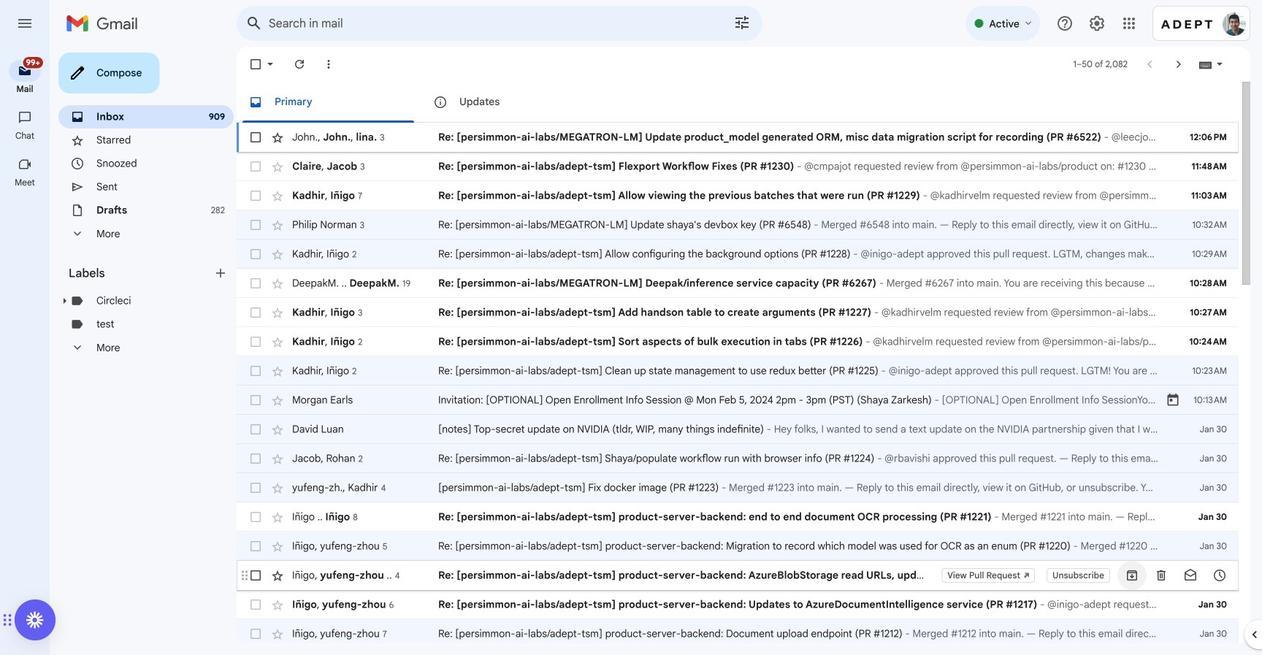 Task type: describe. For each thing, give the bounding box(es) containing it.
select input tool image
[[1216, 59, 1225, 70]]

13 row from the top
[[237, 474, 1239, 503]]

3 row from the top
[[237, 181, 1239, 210]]

16 row from the top
[[237, 561, 1239, 590]]

2 row from the top
[[237, 152, 1239, 181]]

Search in mail text field
[[269, 16, 693, 31]]

support image
[[1057, 15, 1074, 32]]

8 row from the top
[[237, 327, 1239, 357]]

Search in mail search field
[[237, 6, 763, 41]]

updates tab
[[422, 82, 606, 123]]

5 row from the top
[[237, 240, 1239, 269]]

1 move image from the left
[[2, 612, 7, 629]]

15 row from the top
[[237, 532, 1239, 561]]

search in mail image
[[241, 10, 267, 37]]

advanced search options image
[[728, 8, 757, 37]]

12 row from the top
[[237, 444, 1239, 474]]



Task type: vqa. For each thing, say whether or not it's contained in the screenshot.
15th row from the bottom of the page
yes



Task type: locate. For each thing, give the bounding box(es) containing it.
settings image
[[1089, 15, 1106, 32]]

7 row from the top
[[237, 298, 1239, 327]]

10 row from the top
[[237, 386, 1239, 415]]

move image
[[2, 612, 7, 629], [7, 612, 12, 629]]

record a loom image
[[26, 612, 44, 629]]

main menu image
[[16, 15, 34, 32]]

primary tab
[[237, 82, 420, 123]]

None checkbox
[[248, 57, 263, 72], [248, 189, 263, 203], [248, 218, 263, 232], [248, 247, 263, 262], [248, 335, 263, 349], [248, 393, 263, 408], [248, 481, 263, 495], [248, 539, 263, 554], [248, 627, 263, 642], [248, 57, 263, 72], [248, 189, 263, 203], [248, 218, 263, 232], [248, 247, 263, 262], [248, 335, 263, 349], [248, 393, 263, 408], [248, 481, 263, 495], [248, 539, 263, 554], [248, 627, 263, 642]]

gmail image
[[66, 9, 145, 38]]

main content
[[237, 82, 1239, 656]]

refresh image
[[292, 57, 307, 72]]

older image
[[1172, 57, 1187, 72]]

None checkbox
[[248, 130, 263, 145], [248, 159, 263, 174], [248, 276, 263, 291], [248, 305, 263, 320], [248, 364, 263, 379], [248, 422, 263, 437], [248, 452, 263, 466], [248, 510, 263, 525], [248, 569, 263, 583], [248, 598, 263, 612], [248, 130, 263, 145], [248, 159, 263, 174], [248, 276, 263, 291], [248, 305, 263, 320], [248, 364, 263, 379], [248, 422, 263, 437], [248, 452, 263, 466], [248, 510, 263, 525], [248, 569, 263, 583], [248, 598, 263, 612]]

row
[[237, 123, 1239, 152], [237, 152, 1239, 181], [237, 181, 1239, 210], [237, 210, 1239, 240], [237, 240, 1239, 269], [237, 269, 1239, 298], [237, 298, 1239, 327], [237, 327, 1239, 357], [237, 357, 1239, 386], [237, 386, 1239, 415], [237, 415, 1239, 444], [237, 444, 1239, 474], [237, 474, 1239, 503], [237, 503, 1239, 532], [237, 532, 1239, 561], [237, 561, 1239, 590], [237, 590, 1239, 620], [237, 620, 1239, 649]]

tab list
[[237, 82, 1239, 123]]

9 row from the top
[[237, 357, 1239, 386]]

navigation
[[0, 47, 51, 656]]

18 row from the top
[[237, 620, 1239, 649]]

11 row from the top
[[237, 415, 1239, 444]]

heading
[[0, 83, 50, 95], [0, 130, 50, 142], [0, 177, 50, 189], [69, 266, 213, 281]]

1 row from the top
[[237, 123, 1239, 152]]

more email options image
[[322, 57, 336, 72]]

6 row from the top
[[237, 269, 1239, 298]]

4 row from the top
[[237, 210, 1239, 240]]

2 move image from the left
[[7, 612, 12, 629]]

17 row from the top
[[237, 590, 1239, 620]]

14 row from the top
[[237, 503, 1239, 532]]



